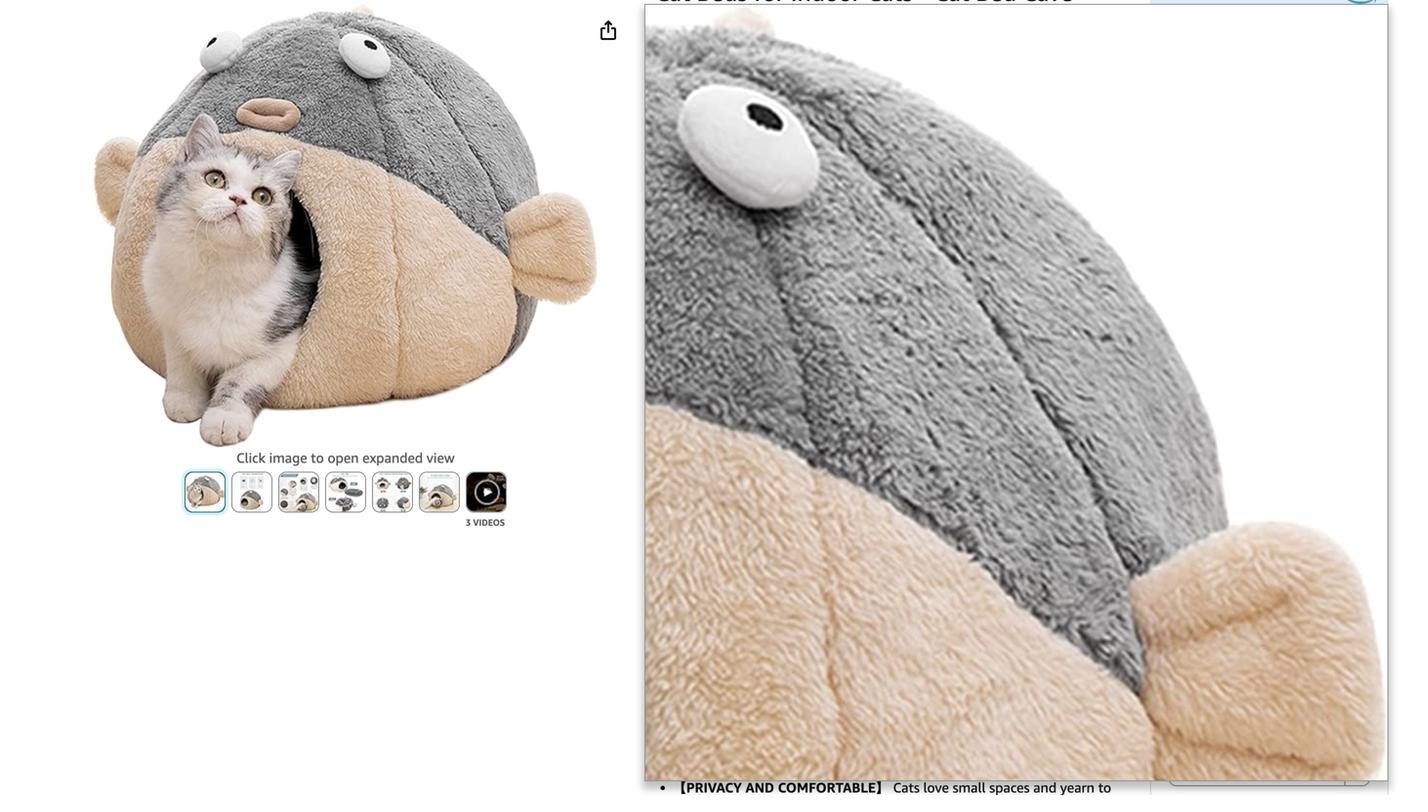 Task type: describe. For each thing, give the bounding box(es) containing it.
0 horizontal spatial in
[[727, 176, 737, 189]]

bed
[[976, 0, 1016, 6]]

to for add to list
[[1207, 764, 1219, 779]]

size:
[[657, 361, 685, 377]]

cat beds for indoor cats - cat bed cave with removable washable cushioned pillow, soft plush premium cotton no deformation pet bed, lively pufferfish cat house design, grey, multiple sizes(l) image
[[93, 4, 598, 448]]

what's
[[1273, 646, 1307, 660]]

pink image
[[796, 458, 831, 494]]

and up 'enjoy'
[[801, 737, 824, 753]]

sold
[[1169, 587, 1193, 601]]

bed,
[[838, 72, 884, 100]]

$ 26 55 ( $26.55 / count)
[[655, 210, 804, 243]]

add to list
[[1181, 764, 1243, 779]]

coupon:
[[661, 286, 714, 302]]

to for add to cart
[[1263, 492, 1275, 507]]

your
[[740, 679, 778, 695]]

Buy Now submit
[[1170, 523, 1369, 552]]

qty:
[[1177, 455, 1197, 468]]

700+ bought in past month
[[655, 176, 802, 189]]

about this item
[[655, 652, 769, 671]]

item
[[655, 584, 685, 600]]

all
[[947, 718, 962, 734]]

about
[[655, 652, 700, 671]]

from
[[1200, 568, 1226, 581]]

every kitten's favourite is a soft place to snuggle. designed with your pet's comfort in mind, our cat bed is made with ultra-soft plush, providing all around comfort and helps relieve muscle and joint pressure, aches, and discomfort. your sweet kittens will enjoy a pawsome night's sleep in this cozy bed
[[673, 679, 1116, 773]]

videos
[[473, 517, 505, 528]]

beds
[[697, 0, 747, 6]]

plush,
[[844, 718, 881, 734]]

1.19 pounds
[[781, 584, 858, 600]]

will
[[758, 757, 780, 773]]

to for delivering to austin 78704 - update location
[[1246, 371, 1257, 384]]

cat down 1.19
[[781, 609, 802, 625]]

shows what's inside button
[[1236, 644, 1341, 660]]

and left get on the top of page
[[1260, 2, 1283, 19]]

0 horizontal spatial amazon
[[1006, 322, 1057, 338]]

in
[[1169, 416, 1184, 437]]

get
[[691, 322, 713, 338]]

popover image inside 4.5 button
[[765, 159, 772, 164]]

apply
[[755, 283, 791, 300]]

material
[[655, 533, 709, 549]]

$60
[[717, 322, 741, 338]]

dropdown image
[[1214, 458, 1224, 466]]

click image to open expanded view
[[236, 450, 455, 466]]

cozy
[[1016, 757, 1044, 773]]

delivering to austin 78704 - update location link
[[1169, 369, 1370, 404]]

add a gift receipt for easy returns
[[1189, 693, 1349, 728]]

free
[[655, 257, 686, 273]]

weight
[[688, 584, 734, 600]]

cat right the pufferfish
[[1068, 72, 1103, 100]]

returnable
[[1236, 607, 1294, 620]]

now
[[1269, 530, 1295, 545]]

0 horizontal spatial soft
[[673, 698, 697, 714]]

add to list option group
[[1169, 757, 1370, 787]]

visa.
[[1060, 322, 1089, 338]]

month
[[766, 176, 802, 189]]

made
[[713, 718, 747, 734]]

0 horizontal spatial a
[[821, 757, 828, 773]]

- inside cat beds for indoor cats - cat bed cave with removable washable cushioned pillow, soft plush premium cotton no deformation pet bed, lively pufferfish cat house design, grey, multiple sizes(l) brand: lcybem
[[919, 0, 928, 6]]

1 vertical spatial cotton
[[781, 533, 824, 549]]

【offers your pet a better sleep】
[[673, 679, 929, 695]]

off
[[744, 322, 762, 338]]

christmas
[[1263, 339, 1327, 355]]

78704
[[1297, 371, 1332, 384]]

dropdown image
[[1351, 767, 1361, 775]]

helps
[[673, 737, 706, 753]]

secure
[[1236, 665, 1272, 679]]

grey,
[[812, 103, 865, 131]]

transaction
[[1275, 665, 1334, 679]]

2 vertical spatial in
[[975, 757, 987, 773]]

for inside add a gift receipt for easy returns
[[1300, 693, 1318, 709]]

brown bear image
[[842, 458, 877, 494]]

2 horizontal spatial with
[[870, 698, 897, 714]]

deformation
[[655, 72, 790, 100]]

returns
[[1189, 712, 1234, 728]]

pressure,
[[859, 737, 915, 753]]

secure transaction
[[1236, 665, 1334, 679]]

target
[[655, 609, 697, 625]]

with inside cat beds for indoor cats - cat bed cave with removable washable cushioned pillow, soft plush premium cotton no deformation pet bed, lively pufferfish cat house design, grey, multiple sizes(l) brand: lcybem
[[655, 9, 702, 38]]

lcybem inside cat beds for indoor cats - cat bed cave with removable washable cushioned pillow, soft plush premium cotton no deformation pet bed, lively pufferfish cat house design, grey, multiple sizes(l) brand: lcybem
[[699, 134, 747, 150]]

muscle
[[754, 737, 797, 753]]

cats
[[867, 0, 913, 6]]

2024
[[1236, 626, 1264, 640]]

kittens
[[712, 757, 755, 773]]

cat left bed
[[934, 0, 970, 6]]

0 vertical spatial grey
[[697, 432, 727, 448]]

around
[[966, 718, 1010, 734]]

green image
[[703, 458, 738, 494]]

ships
[[1169, 568, 1197, 581]]

popover image inside free returns button
[[746, 262, 753, 267]]

enjoy
[[784, 757, 817, 773]]

1 horizontal spatial bed
[[1047, 757, 1071, 773]]

add for add to cart
[[1237, 492, 1260, 507]]

providing
[[885, 718, 944, 734]]

large button
[[805, 388, 862, 417]]

31,
[[1346, 607, 1363, 620]]

our
[[1073, 698, 1094, 714]]

lively
[[890, 72, 951, 100]]

upon
[[891, 322, 923, 338]]

see
[[1183, 667, 1202, 681]]

ultra-
[[782, 718, 816, 734]]

by
[[1196, 587, 1208, 601]]

0 horizontal spatial large
[[689, 361, 725, 377]]

returns for free returns
[[690, 257, 737, 273]]

this inside every kitten's favourite is a soft place to snuggle. designed with your pet's comfort in mind, our cat bed is made with ultra-soft plush, providing all around comfort and helps relieve muscle and joint pressure, aches, and discomfort. your sweet kittens will enjoy a pawsome night's sleep in this cozy bed
[[990, 757, 1013, 773]]

grey image
[[749, 458, 784, 494]]

Add to Cart submit
[[1170, 485, 1369, 514]]

【offers
[[673, 679, 737, 695]]

free returns button
[[655, 256, 753, 275]]

3,543 ratings
[[793, 154, 875, 170]]

| terms
[[951, 283, 1002, 300]]

(
[[716, 220, 720, 234]]

sleep】
[[875, 679, 929, 695]]

and up your
[[1067, 718, 1091, 734]]

cushioned
[[941, 9, 1052, 38]]

location
[[1231, 388, 1274, 402]]

delivering to austin 78704 - update location
[[1189, 371, 1339, 402]]

snuggle.
[[753, 698, 806, 714]]

asmds link
[[1236, 587, 1275, 601]]

Add to List radio
[[1169, 757, 1345, 787]]

before
[[1217, 339, 1259, 355]]

$0.00
[[852, 322, 887, 338]]

- inside the 'delivering to austin 78704 - update location'
[[1335, 371, 1339, 384]]

cart
[[1279, 492, 1303, 507]]



Task type: locate. For each thing, give the bounding box(es) containing it.
add inside add a gift receipt for easy returns
[[1189, 693, 1214, 709]]

grey up 1.19
[[781, 559, 810, 575]]

this up 【offers
[[704, 652, 731, 671]]

is down place
[[700, 718, 709, 734]]

1 vertical spatial amazon
[[1236, 568, 1279, 581]]

1 horizontal spatial -
[[1335, 371, 1339, 384]]

soft down designed
[[816, 718, 841, 734]]

cotton up 1.19
[[781, 533, 824, 549]]

until
[[1298, 607, 1322, 620]]

open
[[328, 450, 359, 466]]

jan
[[1325, 607, 1343, 620]]

Add a gift receipt for easy returns checkbox
[[1172, 694, 1184, 707]]

for up removable
[[754, 0, 785, 6]]

1 horizontal spatial a
[[1092, 679, 1099, 695]]

2 vertical spatial popover image
[[746, 262, 753, 267]]

1 horizontal spatial large
[[816, 394, 852, 411]]

large inside 'button'
[[816, 394, 852, 411]]

0 vertical spatial is
[[1079, 679, 1089, 695]]

receipt
[[1254, 693, 1296, 709]]

2 horizontal spatial for
[[1300, 693, 1318, 709]]

1 vertical spatial this
[[990, 757, 1013, 773]]

night's
[[894, 757, 935, 773]]

with down sleep】 on the bottom right of the page
[[870, 698, 897, 714]]

1 horizontal spatial with
[[751, 718, 778, 734]]

0 horizontal spatial grey
[[697, 432, 727, 448]]

to inside the 'delivering to austin 78704 - update location'
[[1246, 371, 1257, 384]]

washable
[[832, 9, 935, 38]]

for left easy
[[1300, 693, 1318, 709]]

returns down sold
[[1169, 607, 1210, 620]]

brand:
[[655, 134, 695, 150]]

in left past
[[727, 176, 737, 189]]

and
[[1260, 2, 1283, 19], [1067, 718, 1091, 734], [801, 737, 824, 753], [960, 737, 984, 753]]

1 vertical spatial in
[[1019, 698, 1030, 714]]

1 vertical spatial returns
[[1169, 607, 1210, 620]]

for inside cat beds for indoor cats - cat bed cave with removable washable cushioned pillow, soft plush premium cotton no deformation pet bed, lively pufferfish cat house design, grey, multiple sizes(l) brand: lcybem
[[754, 0, 785, 6]]

stock
[[1189, 416, 1233, 437]]

0 vertical spatial for
[[754, 0, 785, 6]]

see more button
[[1169, 666, 1233, 681]]

1 vertical spatial with
[[870, 698, 897, 714]]

4.5 button
[[655, 154, 772, 172]]

checkbox image
[[735, 283, 750, 299]]

returns inside asmds returns
[[1169, 607, 1210, 620]]

2 horizontal spatial a
[[1218, 693, 1225, 709]]

for right approval
[[984, 322, 1002, 338]]

option group containing small
[[649, 383, 1125, 422]]

austin
[[1260, 371, 1294, 384]]

1 horizontal spatial is
[[1079, 679, 1089, 695]]

lcybem up 4.5 button
[[699, 134, 747, 150]]

large right the size:
[[689, 361, 725, 377]]

terms button
[[959, 283, 1008, 300]]

a inside add a gift receipt for easy returns
[[1218, 693, 1225, 709]]

cotton down cushioned
[[948, 41, 1022, 69]]

0 horizontal spatial this
[[704, 652, 731, 671]]

None radio
[[1345, 757, 1370, 787]]

1 horizontal spatial this
[[990, 757, 1013, 773]]

0 vertical spatial large
[[689, 361, 725, 377]]

1 horizontal spatial cotton
[[948, 41, 1022, 69]]

1 vertical spatial is
[[700, 718, 709, 734]]

Add to List submit
[[1170, 758, 1345, 786]]

amazon left visa.
[[1006, 322, 1057, 338]]

1.19
[[781, 584, 808, 600]]

0 horizontal spatial cotton
[[781, 533, 824, 549]]

option group for size: large
[[649, 383, 1125, 422]]

a left gift
[[1218, 693, 1225, 709]]

is up our
[[1079, 679, 1089, 695]]

shop
[[869, 283, 901, 300]]

with up pillow,
[[655, 9, 702, 38]]

comfort down mind,
[[1014, 718, 1064, 734]]

3 videos
[[466, 517, 505, 528]]

pounds
[[812, 584, 858, 600]]

a
[[1092, 679, 1099, 695], [1218, 693, 1225, 709], [821, 757, 828, 773]]

1 horizontal spatial lcybem
[[781, 508, 829, 524]]

0 vertical spatial comfort
[[965, 698, 1015, 714]]

1 vertical spatial popover image
[[1260, 172, 1267, 177]]

2 vertical spatial for
[[1300, 693, 1318, 709]]

pawsome
[[831, 757, 890, 773]]

house
[[655, 103, 721, 131]]

to inside every kitten's favourite is a soft place to snuggle. designed with your pet's comfort in mind, our cat bed is made with ultra-soft plush, providing all around comfort and helps relieve muscle and joint pressure, aches, and discomfort. your sweet kittens will enjoy a pawsome night's sleep in this cozy bed
[[737, 698, 750, 714]]

amazon inside ships from amazon sold by
[[1236, 568, 1279, 581]]

to up location
[[1246, 371, 1257, 384]]

secure transaction button
[[1236, 663, 1334, 680]]

cave
[[1023, 0, 1073, 6]]

cat left beds
[[655, 0, 691, 6]]

pet's
[[932, 698, 962, 714]]

returns for asmds returns
[[1169, 607, 1210, 620]]

0 vertical spatial in
[[727, 176, 737, 189]]

past
[[740, 176, 763, 189]]

update
[[1189, 388, 1228, 402]]

lcybem down pink icon
[[781, 508, 829, 524]]

more
[[1205, 667, 1233, 681]]

item weight
[[655, 584, 734, 600]]

0 horizontal spatial -
[[919, 0, 928, 6]]

soft down 【offers
[[673, 698, 697, 714]]

0 vertical spatial option group
[[649, 383, 1125, 422]]

option group down get $60 off instantly: pay $0.00 upon approval for  amazon visa.
[[649, 383, 1125, 422]]

0 vertical spatial lcybem
[[699, 134, 747, 150]]

2 horizontal spatial popover image
[[1260, 172, 1267, 177]]

medium button
[[723, 388, 794, 417]]

0 vertical spatial soft
[[673, 698, 697, 714]]

cat
[[1097, 698, 1116, 714]]

bed
[[673, 718, 696, 734], [1047, 757, 1071, 773]]

aches,
[[919, 737, 957, 753]]

a up cat
[[1092, 679, 1099, 695]]

removable
[[708, 9, 826, 38]]

1 vertical spatial grey
[[781, 559, 810, 575]]

ships from amazon sold by
[[1169, 568, 1279, 601]]

brand
[[655, 508, 693, 524]]

view
[[427, 450, 455, 466]]

returns inside button
[[690, 257, 737, 273]]

0 horizontal spatial lcybem
[[699, 134, 747, 150]]

plush
[[782, 41, 840, 69]]

small button
[[656, 388, 712, 417]]

soft
[[673, 698, 697, 714], [816, 718, 841, 734]]

option group for color: grey
[[649, 454, 1125, 498]]

sweet
[[673, 757, 709, 773]]

cotton
[[948, 41, 1022, 69], [781, 533, 824, 549]]

add up returns
[[1189, 693, 1214, 709]]

1 vertical spatial soft
[[816, 718, 841, 734]]

55
[[695, 215, 709, 230]]

species
[[700, 609, 748, 625]]

amazon up asmds link
[[1236, 568, 1279, 581]]

0 horizontal spatial bed
[[673, 718, 696, 734]]

brand: lcybem link
[[655, 134, 747, 150]]

1 horizontal spatial popover image
[[765, 159, 772, 164]]

option group
[[649, 383, 1125, 422], [649, 454, 1125, 498]]

returns up coupon: at the top of page
[[690, 257, 737, 273]]

a
[[809, 679, 818, 695]]

1 horizontal spatial for
[[984, 322, 1002, 338]]

option group down the large 'button'
[[649, 454, 1125, 498]]

0 horizontal spatial popover image
[[746, 262, 753, 267]]

premium
[[846, 41, 942, 69]]

0 horizontal spatial is
[[700, 718, 709, 734]]

0 vertical spatial this
[[704, 652, 731, 671]]

coupon
[[814, 283, 860, 300]]

this left cozy
[[990, 757, 1013, 773]]

to left cart
[[1263, 492, 1275, 507]]

amazon
[[1006, 322, 1057, 338], [1236, 568, 1279, 581]]

1 horizontal spatial grey
[[781, 559, 810, 575]]

1 vertical spatial for
[[984, 322, 1002, 338]]

1 horizontal spatial in
[[975, 757, 987, 773]]

add to cart
[[1237, 492, 1303, 507]]

bed down your
[[1047, 757, 1071, 773]]

0 horizontal spatial for
[[754, 0, 785, 6]]

joint
[[828, 737, 856, 753]]

a right 'enjoy'
[[821, 757, 828, 773]]

- right '78704'
[[1335, 371, 1339, 384]]

None submit
[[185, 473, 224, 512], [232, 473, 271, 512], [279, 473, 318, 512], [326, 473, 365, 512], [373, 473, 412, 512], [420, 473, 459, 512], [467, 473, 506, 512], [1346, 758, 1369, 786], [185, 473, 224, 512], [232, 473, 271, 512], [279, 473, 318, 512], [326, 473, 365, 512], [373, 473, 412, 512], [420, 473, 459, 512], [467, 473, 506, 512], [1346, 758, 1369, 786]]

click
[[236, 450, 266, 466]]

grey
[[697, 432, 727, 448], [781, 559, 810, 575]]

shows what's inside payment
[[1169, 646, 1341, 679]]

to up made
[[737, 698, 750, 714]]

1 vertical spatial large
[[816, 394, 852, 411]]

0 vertical spatial bed
[[673, 718, 696, 734]]

gift
[[1228, 693, 1250, 709]]

add inside add to list radio
[[1181, 764, 1204, 779]]

brown image
[[656, 458, 691, 494]]

add left list
[[1181, 764, 1204, 779]]

add for add a gift receipt for easy returns
[[1189, 693, 1214, 709]]

terms
[[964, 283, 1002, 300]]

- right cats
[[919, 0, 928, 6]]

target species
[[655, 609, 748, 625]]

place
[[701, 698, 733, 714]]

amazon prime logo image
[[1345, 0, 1377, 4]]

to inside radio
[[1207, 764, 1219, 779]]

1 vertical spatial bed
[[1047, 757, 1071, 773]]

to left list
[[1207, 764, 1219, 779]]

in right the sleep at the right of page
[[975, 757, 987, 773]]

0 vertical spatial popover image
[[765, 159, 772, 164]]

2 vertical spatial with
[[751, 718, 778, 734]]

grey right color: at left bottom
[[697, 432, 727, 448]]

cotton inside cat beds for indoor cats - cat bed cave with removable washable cushioned pillow, soft plush premium cotton no deformation pet bed, lively pufferfish cat house design, grey, multiple sizes(l) brand: lcybem
[[948, 41, 1022, 69]]

1 vertical spatial -
[[1335, 371, 1339, 384]]

1 vertical spatial option group
[[649, 454, 1125, 498]]

1 vertical spatial add
[[1189, 693, 1214, 709]]

inside
[[1310, 646, 1341, 660]]

0 vertical spatial with
[[655, 9, 702, 38]]

0 vertical spatial returns
[[690, 257, 737, 273]]

0 vertical spatial add
[[1237, 492, 1260, 507]]

0 horizontal spatial with
[[655, 9, 702, 38]]

design,
[[728, 103, 805, 131]]

add for add to list
[[1181, 764, 1204, 779]]

in left mind,
[[1019, 698, 1030, 714]]

2 horizontal spatial in
[[1019, 698, 1030, 714]]

sleep
[[939, 757, 971, 773]]

with up muscle
[[751, 718, 778, 734]]

|
[[951, 283, 955, 300]]

1 horizontal spatial amazon
[[1236, 568, 1279, 581]]

prime link
[[1220, 2, 1257, 19]]

and down around
[[960, 737, 984, 753]]

comfort up around
[[965, 698, 1015, 714]]

pet
[[781, 679, 806, 695]]

expanded
[[362, 450, 423, 466]]

payment
[[1169, 665, 1216, 679]]

0 vertical spatial cotton
[[948, 41, 1022, 69]]

1 vertical spatial comfort
[[1014, 718, 1064, 734]]

0 vertical spatial -
[[919, 0, 928, 6]]

returnable until jan 31, 2024 packaging
[[1169, 607, 1363, 660]]

add up buy in the right bottom of the page
[[1237, 492, 1260, 507]]

pillow,
[[655, 41, 724, 69]]

popover image
[[765, 159, 772, 164], [1260, 172, 1267, 177], [746, 262, 753, 267]]

1 horizontal spatial returns
[[1169, 607, 1210, 620]]

light grey image
[[889, 458, 924, 494]]

1 option group from the top
[[649, 383, 1125, 422]]

1 vertical spatial lcybem
[[781, 508, 829, 524]]

2 vertical spatial add
[[1181, 764, 1204, 779]]

size: large
[[657, 361, 725, 377]]

0 vertical spatial amazon
[[1006, 322, 1057, 338]]

asmds returns
[[1169, 587, 1275, 620]]

0 horizontal spatial returns
[[690, 257, 737, 273]]

large
[[689, 361, 725, 377], [816, 394, 852, 411]]

buy
[[1244, 530, 1266, 545]]

large down pay
[[816, 394, 852, 411]]

to left open at the bottom left of the page
[[311, 450, 324, 466]]

1 horizontal spatial soft
[[816, 718, 841, 734]]

extender expand image
[[1169, 666, 1180, 677]]

designed
[[809, 698, 867, 714]]

2 option group from the top
[[649, 454, 1125, 498]]

4.5
[[655, 154, 678, 170]]

bed up helps
[[673, 718, 696, 734]]

approval
[[926, 322, 981, 338]]



Task type: vqa. For each thing, say whether or not it's contained in the screenshot.


